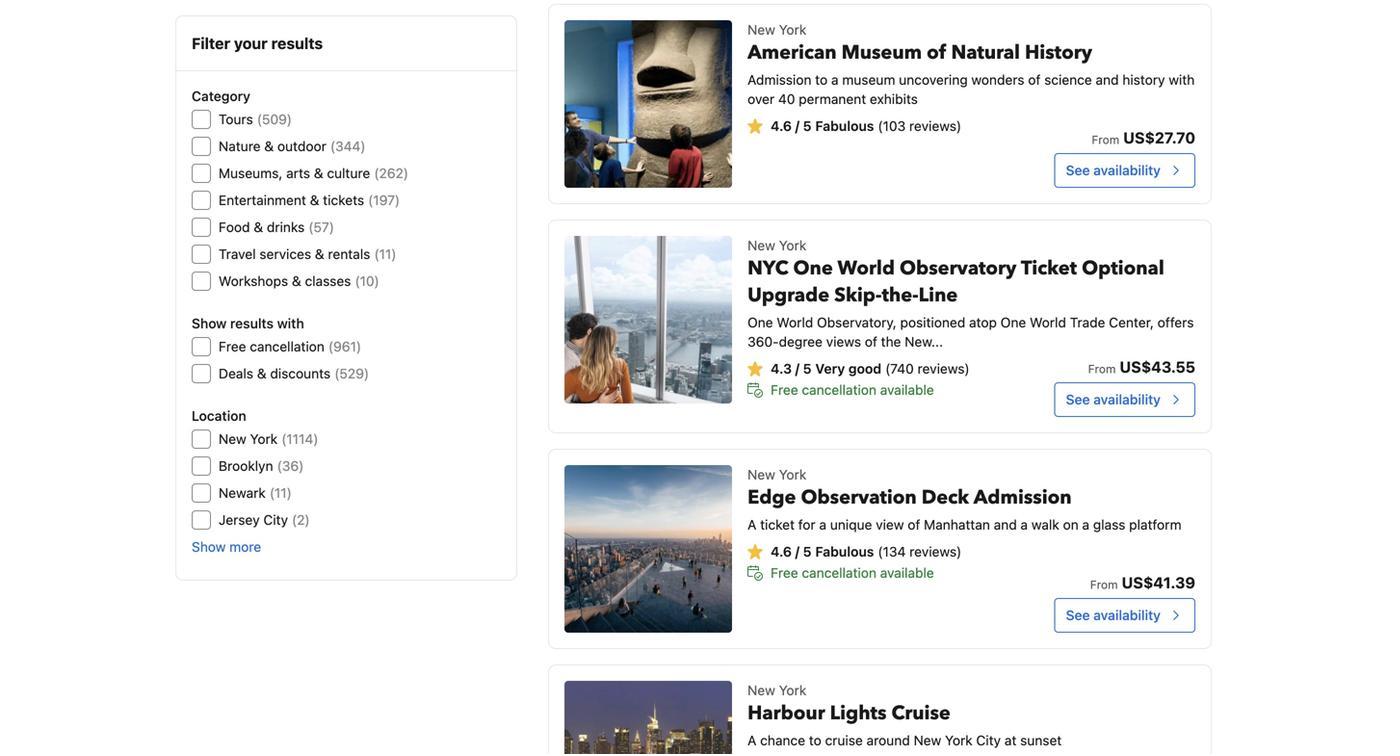 Task type: describe. For each thing, give the bounding box(es) containing it.
1 horizontal spatial one
[[794, 255, 833, 282]]

(509)
[[257, 111, 292, 127]]

& down the (57)
[[315, 246, 324, 262]]

line
[[919, 282, 958, 309]]

free for nyc one world observatory ticket optional upgrade skip-the-line
[[771, 382, 799, 398]]

& for tickets
[[310, 192, 319, 208]]

(740
[[886, 361, 914, 377]]

jersey
[[219, 512, 260, 528]]

city inside new york harbour lights cruise a chance to cruise around new york city at sunset
[[977, 733, 1001, 749]]

1 vertical spatial results
[[230, 316, 274, 332]]

free cancellation available for skip-
[[771, 382, 935, 398]]

0 vertical spatial results
[[271, 34, 323, 53]]

a right "on"
[[1083, 517, 1090, 533]]

tours (509)
[[219, 111, 292, 127]]

see for nyc one world observatory ticket optional upgrade skip-the-line
[[1066, 392, 1090, 408]]

observatory
[[900, 255, 1017, 282]]

nature & outdoor (344)
[[219, 138, 366, 154]]

york down cruise
[[945, 733, 973, 749]]

fabulous for (134 reviews)
[[816, 544, 874, 560]]

from for nyc one world observatory ticket optional upgrade skip-the-line
[[1089, 362, 1116, 376]]

a inside the 'new york edge observation deck admission a ticket for a unique view of manhattan and a walk on a glass platform'
[[748, 517, 757, 533]]

2 horizontal spatial one
[[1001, 315, 1027, 331]]

cruise
[[892, 701, 951, 727]]

york for harbour
[[779, 683, 807, 699]]

brooklyn
[[219, 458, 273, 474]]

deals
[[219, 366, 253, 382]]

us$43.55
[[1120, 358, 1196, 376]]

positioned
[[901, 315, 966, 331]]

& right arts
[[314, 165, 323, 181]]

science
[[1045, 72, 1093, 88]]

free cancellation available for a
[[771, 565, 935, 581]]

(197)
[[368, 192, 400, 208]]

services
[[260, 246, 311, 262]]

manhattan
[[924, 517, 991, 533]]

workshops & classes (10)
[[219, 273, 380, 289]]

of inside new york nyc one world observatory ticket optional upgrade skip-the-line one world observatory, positioned atop one world trade center, offers 360-degree views of the new...
[[865, 334, 878, 350]]

4.3
[[771, 361, 792, 377]]

(262)
[[374, 165, 409, 181]]

american museum of natural history image
[[565, 20, 732, 188]]

history
[[1025, 40, 1093, 66]]

to inside new york harbour lights cruise a chance to cruise around new york city at sunset
[[809, 733, 822, 749]]

(10)
[[355, 273, 380, 289]]

food & drinks (57)
[[219, 219, 334, 235]]

1 5 from the top
[[803, 118, 812, 134]]

new york edge observation deck admission a ticket for a unique view of manhattan and a walk on a glass platform
[[748, 467, 1182, 533]]

filter
[[192, 34, 230, 53]]

see availability for american museum of natural history
[[1066, 162, 1161, 178]]

show results with
[[192, 316, 304, 332]]

cancellation for edge
[[802, 565, 877, 581]]

with inside new york american museum of natural history admission to a museum uncovering wonders of science and history with over 40 permanent exhibits
[[1169, 72, 1195, 88]]

nyc one world observatory ticket optional upgrade skip-the-line image
[[565, 236, 732, 404]]

exhibits
[[870, 91, 918, 107]]

deck
[[922, 485, 970, 511]]

brooklyn (36)
[[219, 458, 304, 474]]

skip-
[[835, 282, 882, 309]]

(1114)
[[282, 431, 318, 447]]

of left science
[[1029, 72, 1041, 88]]

glass
[[1094, 517, 1126, 533]]

optional
[[1082, 255, 1165, 282]]

to inside new york american museum of natural history admission to a museum uncovering wonders of science and history with over 40 permanent exhibits
[[815, 72, 828, 88]]

observatory,
[[817, 315, 897, 331]]

availability for nyc one world observatory ticket optional upgrade skip-the-line
[[1094, 392, 1161, 408]]

lights
[[830, 701, 887, 727]]

more
[[230, 539, 261, 555]]

reviews) for 4.6 / 5 fabulous (134 reviews)
[[910, 544, 962, 560]]

(344)
[[330, 138, 366, 154]]

museum
[[843, 72, 896, 88]]

center,
[[1109, 315, 1154, 331]]

permanent
[[799, 91, 867, 107]]

0 horizontal spatial world
[[777, 315, 814, 331]]

very
[[816, 361, 845, 377]]

history
[[1123, 72, 1166, 88]]

outdoor
[[278, 138, 327, 154]]

show for show more
[[192, 539, 226, 555]]

360-
[[748, 334, 779, 350]]

the
[[881, 334, 902, 350]]

(961)
[[328, 339, 362, 355]]

upgrade
[[748, 282, 830, 309]]

& for drinks
[[254, 219, 263, 235]]

0 horizontal spatial one
[[748, 315, 773, 331]]

of up uncovering at the top
[[927, 40, 947, 66]]

newark
[[219, 485, 266, 501]]

trade
[[1070, 315, 1106, 331]]

a left walk
[[1021, 517, 1028, 533]]

new york american museum of natural history admission to a museum uncovering wonders of science and history with over 40 permanent exhibits
[[748, 22, 1195, 107]]

& for classes
[[292, 273, 301, 289]]

1 / from the top
[[796, 118, 800, 134]]

new york nyc one world observatory ticket optional upgrade skip-the-line one world observatory, positioned atop one world trade center, offers 360-degree views of the new...
[[748, 238, 1194, 350]]

entertainment
[[219, 192, 306, 208]]

offers
[[1158, 315, 1194, 331]]

tickets
[[323, 192, 364, 208]]

0 horizontal spatial city
[[263, 512, 288, 528]]

newark (11)
[[219, 485, 292, 501]]

us$41.39
[[1122, 574, 1196, 592]]

us$27.70
[[1124, 129, 1196, 147]]

location
[[192, 408, 246, 424]]

chance
[[761, 733, 806, 749]]

1 vertical spatial with
[[277, 316, 304, 332]]

museum
[[842, 40, 922, 66]]

jersey city (2)
[[219, 512, 310, 528]]

2 horizontal spatial world
[[1030, 315, 1067, 331]]

rentals
[[328, 246, 370, 262]]

new for edge
[[748, 467, 776, 483]]

good
[[849, 361, 882, 377]]

(36)
[[277, 458, 304, 474]]

museums, arts & culture (262)
[[219, 165, 409, 181]]

show for show results with
[[192, 316, 227, 332]]



Task type: locate. For each thing, give the bounding box(es) containing it.
and
[[1096, 72, 1119, 88], [994, 517, 1017, 533]]

york for (1114)
[[250, 431, 278, 447]]

(103
[[878, 118, 906, 134]]

fabulous for (103 reviews)
[[816, 118, 874, 134]]

the-
[[882, 282, 919, 309]]

see availability
[[1066, 162, 1161, 178], [1066, 392, 1161, 408], [1066, 608, 1161, 624]]

1 horizontal spatial with
[[1169, 72, 1195, 88]]

new down location
[[219, 431, 246, 447]]

1 vertical spatial a
[[748, 733, 757, 749]]

0 horizontal spatial (11)
[[270, 485, 292, 501]]

of
[[927, 40, 947, 66], [1029, 72, 1041, 88], [865, 334, 878, 350], [908, 517, 921, 533]]

0 vertical spatial availability
[[1094, 162, 1161, 178]]

unique
[[831, 517, 873, 533]]

show
[[192, 316, 227, 332], [192, 539, 226, 555]]

1 4.6 from the top
[[771, 118, 792, 134]]

new
[[748, 22, 776, 38], [748, 238, 776, 254], [219, 431, 246, 447], [748, 467, 776, 483], [748, 683, 776, 699], [914, 733, 942, 749]]

classes
[[305, 273, 351, 289]]

availability down from us$43.55
[[1094, 392, 1161, 408]]

york for edge
[[779, 467, 807, 483]]

cancellation for nyc
[[802, 382, 877, 398]]

cancellation down 4.6 / 5 fabulous (134 reviews)
[[802, 565, 877, 581]]

workshops
[[219, 273, 288, 289]]

museums,
[[219, 165, 283, 181]]

/ down permanent
[[796, 118, 800, 134]]

york inside the 'new york edge observation deck admission a ticket for a unique view of manhattan and a walk on a glass platform'
[[779, 467, 807, 483]]

0 vertical spatial and
[[1096, 72, 1119, 88]]

1 horizontal spatial admission
[[974, 485, 1072, 511]]

york up brooklyn (36)
[[250, 431, 278, 447]]

nyc
[[748, 255, 789, 282]]

availability for american museum of natural history
[[1094, 162, 1161, 178]]

/ for observation
[[796, 544, 800, 560]]

0 vertical spatial (11)
[[374, 246, 397, 262]]

1 vertical spatial /
[[796, 361, 800, 377]]

1 vertical spatial to
[[809, 733, 822, 749]]

york
[[779, 22, 807, 38], [779, 238, 807, 254], [250, 431, 278, 447], [779, 467, 807, 483], [779, 683, 807, 699], [945, 733, 973, 749]]

a inside new york harbour lights cruise a chance to cruise around new york city at sunset
[[748, 733, 757, 749]]

and left history
[[1096, 72, 1119, 88]]

1 vertical spatial see
[[1066, 392, 1090, 408]]

reviews)
[[910, 118, 962, 134], [918, 361, 970, 377], [910, 544, 962, 560]]

free down ticket
[[771, 565, 799, 581]]

york up american
[[779, 22, 807, 38]]

3 availability from the top
[[1094, 608, 1161, 624]]

show up "deals"
[[192, 316, 227, 332]]

see availability down from us$27.70
[[1066, 162, 1161, 178]]

edge
[[748, 485, 796, 511]]

2 4.6 from the top
[[771, 544, 792, 560]]

1 see from the top
[[1066, 162, 1090, 178]]

york inside new york american museum of natural history admission to a museum uncovering wonders of science and history with over 40 permanent exhibits
[[779, 22, 807, 38]]

see down from us$43.55
[[1066, 392, 1090, 408]]

york up harbour
[[779, 683, 807, 699]]

see down "on"
[[1066, 608, 1090, 624]]

one up 360-
[[748, 315, 773, 331]]

& for outdoor
[[264, 138, 274, 154]]

a inside new york american museum of natural history admission to a museum uncovering wonders of science and history with over 40 permanent exhibits
[[832, 72, 839, 88]]

0 vertical spatial to
[[815, 72, 828, 88]]

new up the 'edge'
[[748, 467, 776, 483]]

0 vertical spatial cancellation
[[250, 339, 325, 355]]

food
[[219, 219, 250, 235]]

see availability down from us$41.39
[[1066, 608, 1161, 624]]

1 see availability from the top
[[1066, 162, 1161, 178]]

travel services & rentals (11)
[[219, 246, 397, 262]]

new up american
[[748, 22, 776, 38]]

2 vertical spatial reviews)
[[910, 544, 962, 560]]

& for discounts
[[257, 366, 267, 382]]

show left more
[[192, 539, 226, 555]]

0 vertical spatial city
[[263, 512, 288, 528]]

platform
[[1130, 517, 1182, 533]]

2 vertical spatial /
[[796, 544, 800, 560]]

1 vertical spatial show
[[192, 539, 226, 555]]

new...
[[905, 334, 943, 350]]

0 vertical spatial see
[[1066, 162, 1090, 178]]

1 vertical spatial reviews)
[[918, 361, 970, 377]]

see down science
[[1066, 162, 1090, 178]]

cancellation up deals & discounts (529)
[[250, 339, 325, 355]]

filter your results
[[192, 34, 323, 53]]

2 vertical spatial free
[[771, 565, 799, 581]]

see
[[1066, 162, 1090, 178], [1066, 392, 1090, 408], [1066, 608, 1090, 624]]

0 vertical spatial a
[[748, 517, 757, 533]]

4.6 for 4.6 / 5 fabulous (103 reviews)
[[771, 118, 792, 134]]

free for edge observation deck admission
[[771, 565, 799, 581]]

admission up walk
[[974, 485, 1072, 511]]

walk
[[1032, 517, 1060, 533]]

2 vertical spatial see
[[1066, 608, 1090, 624]]

0 vertical spatial available
[[881, 382, 935, 398]]

from for american museum of natural history
[[1092, 133, 1120, 147]]

&
[[264, 138, 274, 154], [314, 165, 323, 181], [310, 192, 319, 208], [254, 219, 263, 235], [315, 246, 324, 262], [292, 273, 301, 289], [257, 366, 267, 382]]

available for view
[[881, 565, 935, 581]]

2 vertical spatial from
[[1091, 578, 1118, 592]]

world up skip-
[[838, 255, 895, 282]]

5 left very
[[803, 361, 812, 377]]

0 vertical spatial 4.6
[[771, 118, 792, 134]]

5 down for
[[803, 544, 812, 560]]

1 vertical spatial 4.6
[[771, 544, 792, 560]]

2 available from the top
[[881, 565, 935, 581]]

availability down from us$27.70
[[1094, 162, 1161, 178]]

1 show from the top
[[192, 316, 227, 332]]

degree
[[779, 334, 823, 350]]

2 show from the top
[[192, 539, 226, 555]]

availability
[[1094, 162, 1161, 178], [1094, 392, 1161, 408], [1094, 608, 1161, 624]]

1 vertical spatial city
[[977, 733, 1001, 749]]

1 vertical spatial available
[[881, 565, 935, 581]]

discounts
[[270, 366, 331, 382]]

0 vertical spatial fabulous
[[816, 118, 874, 134]]

(11)
[[374, 246, 397, 262], [270, 485, 292, 501]]

new for nyc
[[748, 238, 776, 254]]

/ right 4.3
[[796, 361, 800, 377]]

admission inside new york american museum of natural history admission to a museum uncovering wonders of science and history with over 40 permanent exhibits
[[748, 72, 812, 88]]

to up permanent
[[815, 72, 828, 88]]

/ for one
[[796, 361, 800, 377]]

1 vertical spatial and
[[994, 517, 1017, 533]]

one up upgrade
[[794, 255, 833, 282]]

2 / from the top
[[796, 361, 800, 377]]

2 see from the top
[[1066, 392, 1090, 408]]

see availability down from us$43.55
[[1066, 392, 1161, 408]]

& right "deals"
[[257, 366, 267, 382]]

admission
[[748, 72, 812, 88], [974, 485, 1072, 511]]

from us$41.39
[[1091, 574, 1196, 592]]

2 vertical spatial availability
[[1094, 608, 1161, 624]]

1 availability from the top
[[1094, 162, 1161, 178]]

1 horizontal spatial city
[[977, 733, 1001, 749]]

admission inside the 'new york edge observation deck admission a ticket for a unique view of manhattan and a walk on a glass platform'
[[974, 485, 1072, 511]]

/ down for
[[796, 544, 800, 560]]

from inside from us$41.39
[[1091, 578, 1118, 592]]

atop
[[970, 315, 997, 331]]

from
[[1092, 133, 1120, 147], [1089, 362, 1116, 376], [1091, 578, 1118, 592]]

new inside new york american museum of natural history admission to a museum uncovering wonders of science and history with over 40 permanent exhibits
[[748, 22, 776, 38]]

2 vertical spatial 5
[[803, 544, 812, 560]]

to left cruise
[[809, 733, 822, 749]]

free cancellation (961)
[[219, 339, 362, 355]]

world
[[838, 255, 895, 282], [777, 315, 814, 331], [1030, 315, 1067, 331]]

reviews) for 4.6 / 5 fabulous (103 reviews)
[[910, 118, 962, 134]]

your
[[234, 34, 268, 53]]

new for american
[[748, 22, 776, 38]]

0 vertical spatial from
[[1092, 133, 1120, 147]]

free up "deals"
[[219, 339, 246, 355]]

1 a from the top
[[748, 517, 757, 533]]

show more button
[[192, 538, 261, 557]]

from us$43.55
[[1089, 358, 1196, 376]]

5 down permanent
[[803, 118, 812, 134]]

results
[[271, 34, 323, 53], [230, 316, 274, 332]]

4.6 / 5 fabulous (103 reviews)
[[771, 118, 962, 134]]

free down 4.3
[[771, 382, 799, 398]]

wonders
[[972, 72, 1025, 88]]

1 vertical spatial fabulous
[[816, 544, 874, 560]]

1 vertical spatial free cancellation available
[[771, 565, 935, 581]]

york up nyc
[[779, 238, 807, 254]]

around
[[867, 733, 910, 749]]

4.6 / 5 fabulous (134 reviews)
[[771, 544, 962, 560]]

1 free cancellation available from the top
[[771, 382, 935, 398]]

harbour
[[748, 701, 826, 727]]

from left us$27.70
[[1092, 133, 1120, 147]]

deals & discounts (529)
[[219, 366, 369, 382]]

from inside from us$43.55
[[1089, 362, 1116, 376]]

show inside button
[[192, 539, 226, 555]]

of right the view
[[908, 517, 921, 533]]

a left ticket
[[748, 517, 757, 533]]

& down travel services & rentals (11)
[[292, 273, 301, 289]]

3 5 from the top
[[803, 544, 812, 560]]

new up harbour
[[748, 683, 776, 699]]

(11) down (36)
[[270, 485, 292, 501]]

with up free cancellation (961)
[[277, 316, 304, 332]]

fabulous
[[816, 118, 874, 134], [816, 544, 874, 560]]

availability down from us$41.39
[[1094, 608, 1161, 624]]

see availability for nyc one world observatory ticket optional upgrade skip-the-line
[[1066, 392, 1161, 408]]

city left at
[[977, 733, 1001, 749]]

for
[[799, 517, 816, 533]]

& down museums, arts & culture (262)
[[310, 192, 319, 208]]

category
[[192, 88, 251, 104]]

0 vertical spatial see availability
[[1066, 162, 1161, 178]]

nature
[[219, 138, 261, 154]]

0 horizontal spatial admission
[[748, 72, 812, 88]]

free cancellation available down good at the top of page
[[771, 382, 935, 398]]

1 vertical spatial availability
[[1094, 392, 1161, 408]]

new inside new york nyc one world observatory ticket optional upgrade skip-the-line one world observatory, positioned atop one world trade center, offers 360-degree views of the new...
[[748, 238, 776, 254]]

from us$27.70
[[1092, 129, 1196, 147]]

0 vertical spatial free
[[219, 339, 246, 355]]

on
[[1063, 517, 1079, 533]]

from left "us$41.39"
[[1091, 578, 1118, 592]]

1 horizontal spatial world
[[838, 255, 895, 282]]

york for nyc
[[779, 238, 807, 254]]

2 a from the top
[[748, 733, 757, 749]]

admission up 40 on the right of page
[[748, 72, 812, 88]]

4.6 down ticket
[[771, 544, 792, 560]]

0 vertical spatial with
[[1169, 72, 1195, 88]]

1 vertical spatial admission
[[974, 485, 1072, 511]]

0 horizontal spatial with
[[277, 316, 304, 332]]

& down (509) at the top left of the page
[[264, 138, 274, 154]]

from for edge observation deck admission
[[1091, 578, 1118, 592]]

a
[[748, 517, 757, 533], [748, 733, 757, 749]]

available down (740
[[881, 382, 935, 398]]

culture
[[327, 165, 370, 181]]

of inside the 'new york edge observation deck admission a ticket for a unique view of manhattan and a walk on a glass platform'
[[908, 517, 921, 533]]

and left walk
[[994, 517, 1017, 533]]

a left chance
[[748, 733, 757, 749]]

5 for one
[[803, 361, 812, 377]]

ticket
[[1021, 255, 1077, 282]]

reviews) right (103
[[910, 118, 962, 134]]

1 horizontal spatial (11)
[[374, 246, 397, 262]]

see availability for edge observation deck admission
[[1066, 608, 1161, 624]]

1 horizontal spatial and
[[1096, 72, 1119, 88]]

2 5 from the top
[[803, 361, 812, 377]]

0 vertical spatial free cancellation available
[[771, 382, 935, 398]]

sunset
[[1021, 733, 1062, 749]]

world up degree
[[777, 315, 814, 331]]

new for (1114)
[[219, 431, 246, 447]]

available down (134
[[881, 565, 935, 581]]

5 for observation
[[803, 544, 812, 560]]

world left the trade
[[1030, 315, 1067, 331]]

free cancellation available down 4.6 / 5 fabulous (134 reviews)
[[771, 565, 935, 581]]

cruise
[[825, 733, 863, 749]]

fabulous down unique
[[816, 544, 874, 560]]

1 fabulous from the top
[[816, 118, 874, 134]]

and inside new york american museum of natural history admission to a museum uncovering wonders of science and history with over 40 permanent exhibits
[[1096, 72, 1119, 88]]

results down workshops
[[230, 316, 274, 332]]

2 vertical spatial see availability
[[1066, 608, 1161, 624]]

york for american
[[779, 22, 807, 38]]

0 vertical spatial reviews)
[[910, 118, 962, 134]]

2 vertical spatial cancellation
[[802, 565, 877, 581]]

1 vertical spatial cancellation
[[802, 382, 877, 398]]

new down cruise
[[914, 733, 942, 749]]

cancellation
[[250, 339, 325, 355], [802, 382, 877, 398], [802, 565, 877, 581]]

2 fabulous from the top
[[816, 544, 874, 560]]

ticket
[[761, 517, 795, 533]]

one right atop
[[1001, 315, 1027, 331]]

1 vertical spatial see availability
[[1066, 392, 1161, 408]]

(134
[[878, 544, 906, 560]]

(11) up '(10)'
[[374, 246, 397, 262]]

cancellation down very
[[802, 382, 877, 398]]

available for line
[[881, 382, 935, 398]]

a up permanent
[[832, 72, 839, 88]]

3 see availability from the top
[[1066, 608, 1161, 624]]

results right your
[[271, 34, 323, 53]]

at
[[1005, 733, 1017, 749]]

& right food
[[254, 219, 263, 235]]

4.6 down 40 on the right of page
[[771, 118, 792, 134]]

a
[[832, 72, 839, 88], [820, 517, 827, 533], [1021, 517, 1028, 533], [1083, 517, 1090, 533]]

1 vertical spatial (11)
[[270, 485, 292, 501]]

york inside new york nyc one world observatory ticket optional upgrade skip-the-line one world observatory, positioned atop one world trade center, offers 360-degree views of the new...
[[779, 238, 807, 254]]

availability for edge observation deck admission
[[1094, 608, 1161, 624]]

see for american museum of natural history
[[1066, 162, 1090, 178]]

views
[[827, 334, 862, 350]]

new york (1114)
[[219, 431, 318, 447]]

harbour lights cruise image
[[565, 681, 732, 755]]

3 / from the top
[[796, 544, 800, 560]]

0 vertical spatial /
[[796, 118, 800, 134]]

1 available from the top
[[881, 382, 935, 398]]

2 availability from the top
[[1094, 392, 1161, 408]]

reviews) down the manhattan
[[910, 544, 962, 560]]

1 vertical spatial from
[[1089, 362, 1116, 376]]

of left the
[[865, 334, 878, 350]]

american
[[748, 40, 837, 66]]

city left (2)
[[263, 512, 288, 528]]

4.6 for 4.6 / 5 fabulous (134 reviews)
[[771, 544, 792, 560]]

entertainment & tickets (197)
[[219, 192, 400, 208]]

available
[[881, 382, 935, 398], [881, 565, 935, 581]]

edge observation deck admission image
[[565, 466, 732, 633]]

0 vertical spatial show
[[192, 316, 227, 332]]

(2)
[[292, 512, 310, 528]]

see for edge observation deck admission
[[1066, 608, 1090, 624]]

reviews) down new...
[[918, 361, 970, 377]]

free
[[219, 339, 246, 355], [771, 382, 799, 398], [771, 565, 799, 581]]

new inside the 'new york edge observation deck admission a ticket for a unique view of manhattan and a walk on a glass platform'
[[748, 467, 776, 483]]

travel
[[219, 246, 256, 262]]

0 vertical spatial 5
[[803, 118, 812, 134]]

from inside from us$27.70
[[1092, 133, 1120, 147]]

uncovering
[[899, 72, 968, 88]]

observation
[[801, 485, 917, 511]]

1 vertical spatial 5
[[803, 361, 812, 377]]

fabulous down permanent
[[816, 118, 874, 134]]

2 see availability from the top
[[1066, 392, 1161, 408]]

over
[[748, 91, 775, 107]]

new for harbour
[[748, 683, 776, 699]]

and inside the 'new york edge observation deck admission a ticket for a unique view of manhattan and a walk on a glass platform'
[[994, 517, 1017, 533]]

york up the 'edge'
[[779, 467, 807, 483]]

with right history
[[1169, 72, 1195, 88]]

3 see from the top
[[1066, 608, 1090, 624]]

2 free cancellation available from the top
[[771, 565, 935, 581]]

0 vertical spatial admission
[[748, 72, 812, 88]]

new up nyc
[[748, 238, 776, 254]]

0 horizontal spatial and
[[994, 517, 1017, 533]]

a right for
[[820, 517, 827, 533]]

1 vertical spatial free
[[771, 382, 799, 398]]

drinks
[[267, 219, 305, 235]]

from down the trade
[[1089, 362, 1116, 376]]

city
[[263, 512, 288, 528], [977, 733, 1001, 749]]



Task type: vqa. For each thing, say whether or not it's contained in the screenshot.


